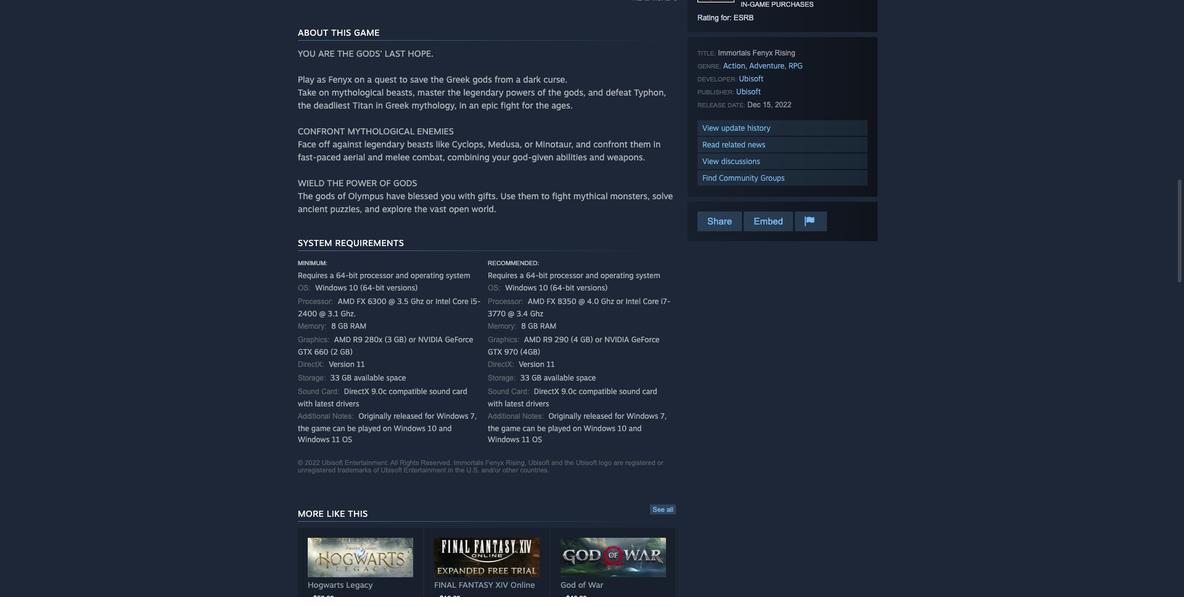 Task type: locate. For each thing, give the bounding box(es) containing it.
0 horizontal spatial gtx
[[298, 347, 312, 357]]

1 additional notes: from the left
[[298, 412, 354, 421]]

the right "countries."
[[565, 459, 574, 467]]

played
[[358, 424, 381, 433], [548, 424, 571, 433]]

card for amd r9 290 (4 gb) or nvidia geforce gtx 970 (4gb)
[[643, 387, 658, 396]]

operating up amd fx 8350 @ 4.0 ghz or intel core i7- 3770 @ 3.4 ghz
[[601, 271, 634, 280]]

1 intel from the left
[[436, 297, 451, 306]]

1 7, from the left
[[471, 412, 477, 421]]

0 horizontal spatial with
[[298, 399, 313, 409]]

1 vertical spatial the
[[327, 178, 344, 188]]

2 gtx from the left
[[488, 347, 503, 357]]

1 horizontal spatial memory:
[[488, 322, 517, 331]]

0 horizontal spatial directx
[[344, 387, 369, 396]]

news
[[748, 140, 766, 149]]

system for i7-
[[636, 271, 661, 280]]

0 horizontal spatial fx
[[357, 297, 366, 306]]

directx: down 970
[[488, 360, 515, 369]]

gb) inside the amd r9 290 (4 gb) or nvidia geforce gtx 970 (4gb)
[[581, 335, 593, 344]]

1 horizontal spatial can
[[523, 424, 535, 433]]

1 memory: from the left
[[298, 322, 327, 331]]

1 can from the left
[[333, 424, 345, 433]]

directx: for 660
[[298, 360, 324, 369]]

intel inside amd fx 8350 @ 4.0 ghz or intel core i7- 3770 @ 3.4 ghz
[[626, 297, 641, 306]]

0 horizontal spatial 33
[[331, 373, 340, 383]]

available for (4gb)
[[544, 373, 574, 383]]

a
[[367, 74, 372, 85], [516, 74, 521, 85], [330, 271, 334, 280], [520, 271, 524, 280]]

ghz.
[[341, 309, 356, 318]]

11 up the rising,
[[522, 435, 530, 444]]

played for (2
[[358, 424, 381, 433]]

fenyx right as
[[329, 74, 352, 85]]

of left all
[[374, 467, 379, 474]]

wield
[[298, 178, 325, 188]]

1 (64- from the left
[[360, 283, 376, 293]]

windows up ©
[[298, 435, 330, 444]]

read
[[703, 140, 720, 149]]

2 8 from the left
[[522, 322, 526, 331]]

gb down the "3.4"
[[528, 322, 538, 331]]

geforce inside amd r9 280x (3 gb) or nvidia geforce gtx 660 (2 gb)
[[445, 335, 474, 344]]

to
[[400, 74, 408, 85], [542, 191, 550, 201]]

title:
[[698, 50, 717, 57]]

groups
[[761, 173, 785, 183]]

can for (4gb)
[[523, 424, 535, 433]]

the
[[337, 48, 354, 59], [327, 178, 344, 188]]

amd for 6300
[[338, 297, 355, 306]]

0 horizontal spatial fight
[[501, 100, 520, 110]]

intel for i5-
[[436, 297, 451, 306]]

1 gtx from the left
[[298, 347, 312, 357]]

1 be from the left
[[347, 424, 356, 433]]

1 horizontal spatial originally released for windows 7, the game can be played on windows 10 and windows 11 os
[[488, 412, 667, 444]]

storage: for 970
[[488, 374, 516, 383]]

fx for 6300
[[357, 297, 366, 306]]

0 horizontal spatial gb)
[[340, 347, 353, 357]]

your
[[492, 152, 510, 162]]

dark
[[524, 74, 541, 85]]

nvidia for (4
[[605, 335, 630, 344]]

god
[[561, 580, 576, 590]]

0 vertical spatial like
[[436, 139, 450, 149]]

7, for amd r9 290 (4 gb) or nvidia geforce gtx 970 (4gb)
[[661, 412, 667, 421]]

view discussions link
[[698, 154, 868, 169]]

0 horizontal spatial storage:
[[298, 374, 326, 383]]

gtx for amd r9 290 (4 gb) or nvidia geforce gtx 970 (4gb)
[[488, 347, 503, 357]]

final fantasy xiv online
[[434, 580, 535, 590]]

1 vertical spatial ubisoft link
[[737, 87, 761, 96]]

2 requires from the left
[[488, 271, 518, 280]]

2 processor: from the left
[[488, 297, 524, 306]]

3770
[[488, 309, 506, 318]]

2 notes: from the left
[[523, 412, 544, 421]]

0 horizontal spatial graphics:
[[298, 336, 330, 344]]

1 horizontal spatial gb)
[[394, 335, 407, 344]]

1 horizontal spatial processor:
[[488, 297, 524, 306]]

0 horizontal spatial sound
[[298, 388, 320, 396]]

legendary down mythological
[[365, 139, 405, 149]]

1 card: from the left
[[322, 388, 340, 396]]

0 horizontal spatial greek
[[386, 100, 409, 110]]

greek down beasts,
[[386, 100, 409, 110]]

0 horizontal spatial drivers
[[336, 399, 359, 409]]

1 requires a 64-bit processor and operating system os: windows 10 (64-bit versions) from the left
[[298, 271, 471, 293]]

immortals up action
[[719, 49, 751, 57]]

0 vertical spatial fight
[[501, 100, 520, 110]]

1 horizontal spatial ,
[[785, 62, 787, 70]]

2 can from the left
[[523, 424, 535, 433]]

amd inside amd fx 8350 @ 4.0 ghz or intel core i7- 3770 @ 3.4 ghz
[[528, 297, 545, 306]]

the inside wield the power of gods the gods of olympus have blessed you with gifts. use them to fight mythical monsters, solve ancient puzzles, and explore the vast open world.
[[327, 178, 344, 188]]

2 core from the left
[[643, 297, 659, 306]]

directx: for 970
[[488, 360, 515, 369]]

10 up the ghz.
[[349, 283, 358, 293]]

graphics: up 660
[[298, 336, 330, 344]]

2022
[[776, 101, 792, 109], [305, 459, 320, 467]]

combining
[[448, 152, 490, 162]]

2 graphics: from the left
[[488, 336, 520, 344]]

1 directx 9.0c compatible sound card with latest drivers from the left
[[298, 387, 468, 409]]

1 directx: version 11 storage: 33 gb available space from the left
[[298, 360, 406, 383]]

0 horizontal spatial compatible
[[389, 387, 427, 396]]

gb down (4gb)
[[532, 373, 542, 383]]

originally for (2
[[359, 412, 392, 421]]

2 sound from the left
[[620, 387, 641, 396]]

(64- for 6300
[[360, 283, 376, 293]]

2 directx: version 11 storage: 33 gb available space from the left
[[488, 360, 596, 383]]

@
[[389, 297, 395, 306], [579, 297, 585, 306], [319, 309, 326, 318], [508, 309, 515, 318]]

gods up ancient
[[316, 191, 335, 201]]

directx
[[344, 387, 369, 396], [534, 387, 560, 396]]

processor: up 3770
[[488, 297, 524, 306]]

or inside © 2022 ubisoft entertainment. all rights reserved. immortals fenyx rising, ubisoft and the ubisoft logo are registered or unregistered trademarks of ubisoft entertainment in the u.s. and/or other countries.
[[658, 459, 664, 467]]

card: down 970
[[512, 388, 530, 396]]

the inside wield the power of gods the gods of olympus have blessed you with gifts. use them to fight mythical monsters, solve ancient puzzles, and explore the vast open world.
[[414, 204, 428, 214]]

amd up the ghz.
[[338, 297, 355, 306]]

minimum:
[[298, 260, 328, 267]]

1 64- from the left
[[336, 271, 349, 280]]

r9 inside the amd r9 290 (4 gb) or nvidia geforce gtx 970 (4gb)
[[543, 335, 553, 344]]

9.0c for 280x
[[372, 387, 387, 396]]

2 horizontal spatial gb)
[[581, 335, 593, 344]]

1 originally released for windows 7, the game can be played on windows 10 and windows 11 os from the left
[[298, 412, 477, 444]]

33 for (2
[[331, 373, 340, 383]]

2 sound from the left
[[488, 388, 510, 396]]

directx: version 11 storage: 33 gb available space down (2
[[298, 360, 406, 383]]

card for amd r9 280x (3 gb) or nvidia geforce gtx 660 (2 gb)
[[453, 387, 468, 396]]

1 horizontal spatial graphics:
[[488, 336, 520, 344]]

compatible down amd r9 280x (3 gb) or nvidia geforce gtx 660 (2 gb)
[[389, 387, 427, 396]]

originally released for windows 7, the game can be played on windows 10 and windows 11 os for (4gb)
[[488, 412, 667, 444]]

0 horizontal spatial immortals
[[454, 459, 484, 467]]

1 os from the left
[[342, 435, 352, 444]]

fenyx left the rising,
[[486, 459, 504, 467]]

2 64- from the left
[[526, 271, 539, 280]]

fenyx up "adventure"
[[753, 49, 773, 57]]

update
[[722, 123, 746, 133]]

1 vertical spatial them
[[518, 191, 539, 201]]

0 horizontal spatial core
[[453, 297, 469, 306]]

1 vertical spatial greek
[[386, 100, 409, 110]]

gtx inside the amd r9 290 (4 gb) or nvidia geforce gtx 970 (4gb)
[[488, 347, 503, 357]]

sound for amd r9 280x (3 gb) or nvidia geforce gtx 660 (2 gb)
[[430, 387, 451, 396]]

drivers for (2
[[336, 399, 359, 409]]

0 horizontal spatial intel
[[436, 297, 451, 306]]

vast
[[430, 204, 447, 214]]

1 horizontal spatial with
[[458, 191, 476, 201]]

directx 9.0c compatible sound card with latest drivers for (3
[[298, 387, 468, 409]]

embed
[[754, 216, 784, 226]]

additional notes: up ©
[[298, 412, 354, 421]]

legendary
[[464, 87, 504, 98], [365, 139, 405, 149]]

nvidia inside the amd r9 290 (4 gb) or nvidia geforce gtx 970 (4gb)
[[605, 335, 630, 344]]

2 33 from the left
[[521, 373, 530, 383]]

compatible for (4
[[579, 387, 617, 396]]

1 horizontal spatial additional
[[488, 412, 521, 421]]

available for (2
[[354, 373, 384, 383]]

legacy
[[346, 580, 373, 590]]

amd r9 280x (3 gb) or nvidia geforce gtx 660 (2 gb)
[[298, 335, 474, 357]]

1 view from the top
[[703, 123, 720, 133]]

1 vertical spatial like
[[327, 509, 346, 519]]

7, for amd r9 280x (3 gb) or nvidia geforce gtx 660 (2 gb)
[[471, 412, 477, 421]]

0 horizontal spatial gods
[[316, 191, 335, 201]]

1 horizontal spatial versions)
[[577, 283, 608, 293]]

sound card: for 970
[[488, 388, 530, 396]]

them
[[631, 139, 651, 149], [518, 191, 539, 201]]

0 horizontal spatial fenyx
[[329, 74, 352, 85]]

memory: 8 gb ram down the "3.4"
[[488, 322, 557, 331]]

additional notes: up the rising,
[[488, 412, 544, 421]]

1 sound from the left
[[430, 387, 451, 396]]

11
[[357, 360, 365, 369], [547, 360, 555, 369], [332, 435, 340, 444], [522, 435, 530, 444]]

or inside amd fx 6300 @ 3.5 ghz or intel core i5- 2400 @ 3.1 ghz.
[[426, 297, 434, 306]]

them inside wield the power of gods the gods of olympus have blessed you with gifts. use them to fight mythical monsters, solve ancient puzzles, and explore the vast open world.
[[518, 191, 539, 201]]

released up 'rights'
[[394, 412, 423, 421]]

or inside amd fx 8350 @ 4.0 ghz or intel core i7- 3770 @ 3.4 ghz
[[617, 297, 624, 306]]

0 horizontal spatial requires a 64-bit processor and operating system os: windows 10 (64-bit versions)
[[298, 271, 471, 293]]

2 r9 from the left
[[543, 335, 553, 344]]

geforce for amd r9 280x (3 gb) or nvidia geforce gtx 660 (2 gb)
[[445, 335, 474, 344]]

2 nvidia from the left
[[605, 335, 630, 344]]

core inside amd fx 8350 @ 4.0 ghz or intel core i7- 3770 @ 3.4 ghz
[[643, 297, 659, 306]]

1 compatible from the left
[[389, 387, 427, 396]]

core left 'i7-'
[[643, 297, 659, 306]]

1 horizontal spatial os:
[[488, 284, 501, 293]]

8 down the "3.4"
[[522, 322, 526, 331]]

1 horizontal spatial system
[[636, 271, 661, 280]]

ram for ghz.
[[350, 322, 367, 331]]

view for view discussions
[[703, 157, 720, 166]]

gb) for (3
[[394, 335, 407, 344]]

directx 9.0c compatible sound card with latest drivers
[[298, 387, 468, 409], [488, 387, 658, 409]]

gb) right (3
[[394, 335, 407, 344]]

versions)
[[387, 283, 418, 293], [577, 283, 608, 293]]

in left an
[[460, 100, 467, 110]]

2 card: from the left
[[512, 388, 530, 396]]

2 intel from the left
[[626, 297, 641, 306]]

core for i7-
[[643, 297, 659, 306]]

processor up 6300
[[360, 271, 394, 280]]

0 horizontal spatial versions)
[[387, 283, 418, 293]]

2 9.0c from the left
[[562, 387, 577, 396]]

2 geforce from the left
[[632, 335, 660, 344]]

to right use
[[542, 191, 550, 201]]

2 latest from the left
[[505, 399, 524, 409]]

2 directx from the left
[[534, 387, 560, 396]]

1 vertical spatial 2022
[[305, 459, 320, 467]]

1 vertical spatial view
[[703, 157, 720, 166]]

them for to
[[518, 191, 539, 201]]

versions) up 4.0
[[577, 283, 608, 293]]

1 notes: from the left
[[333, 412, 354, 421]]

2 available from the left
[[544, 373, 574, 383]]

originally released for windows 7, the game can be played on windows 10 and windows 11 os for (2
[[298, 412, 477, 444]]

world.
[[472, 204, 497, 214]]

can up the rising,
[[523, 424, 535, 433]]

gtx for amd r9 280x (3 gb) or nvidia geforce gtx 660 (2 gb)
[[298, 347, 312, 357]]

2 additional from the left
[[488, 412, 521, 421]]

0 horizontal spatial can
[[333, 424, 345, 433]]

@ left 4.0
[[579, 297, 585, 306]]

ubisoft link down "adventure"
[[740, 74, 764, 83]]

2022 inside © 2022 ubisoft entertainment. all rights reserved. immortals fenyx rising, ubisoft and the ubisoft logo are registered or unregistered trademarks of ubisoft entertainment in the u.s. and/or other countries.
[[305, 459, 320, 467]]

be up entertainment.
[[347, 424, 356, 433]]

with for amd fx 6300 @ 3.5 ghz or intel core i5- 2400 @ 3.1 ghz.
[[298, 399, 313, 409]]

1 horizontal spatial sound
[[488, 388, 510, 396]]

graphics: for 970
[[488, 336, 520, 344]]

1 horizontal spatial requires a 64-bit processor and operating system os: windows 10 (64-bit versions)
[[488, 271, 661, 293]]

core inside amd fx 6300 @ 3.5 ghz or intel core i5- 2400 @ 3.1 ghz.
[[453, 297, 469, 306]]

0 horizontal spatial memory: 8 gb ram
[[298, 322, 367, 331]]

for for amd fx 6300 @ 3.5 ghz or intel core i5- 2400 @ 3.1 ghz.
[[425, 412, 435, 421]]

them right use
[[518, 191, 539, 201]]

2 memory: from the left
[[488, 322, 517, 331]]

, left "adventure"
[[746, 62, 748, 70]]

available
[[354, 373, 384, 383], [544, 373, 574, 383]]

memory: 8 gb ram down the 3.1 at the bottom left
[[298, 322, 367, 331]]

in left u.s.
[[448, 467, 454, 474]]

geforce inside the amd r9 290 (4 gb) or nvidia geforce gtx 970 (4gb)
[[632, 335, 660, 344]]

1 horizontal spatial additional notes:
[[488, 412, 544, 421]]

card:
[[322, 388, 340, 396], [512, 388, 530, 396]]

0 horizontal spatial 8
[[331, 322, 336, 331]]

like inside confront mythological enemies face off against legendary beasts like cyclops, medusa, or minotaur, and confront them in fast-paced aerial and melee combat, combining your god-given abilities and weapons.
[[436, 139, 450, 149]]

1 horizontal spatial drivers
[[526, 399, 550, 409]]

of
[[380, 178, 391, 188]]

intel left 'i7-'
[[626, 297, 641, 306]]

1 horizontal spatial version
[[519, 360, 545, 369]]

processor for 8350
[[550, 271, 584, 280]]

see all link
[[651, 505, 676, 515]]

1 available from the left
[[354, 373, 384, 383]]

2 played from the left
[[548, 424, 571, 433]]

2 originally from the left
[[549, 412, 582, 421]]

fx inside amd fx 6300 @ 3.5 ghz or intel core i5- 2400 @ 3.1 ghz.
[[357, 297, 366, 306]]

1 graphics: from the left
[[298, 336, 330, 344]]

hogwarts legacy link
[[298, 528, 423, 597]]

space for (4
[[577, 373, 596, 383]]

requires for amd fx 8350 @ 4.0 ghz or intel core i7- 3770 @ 3.4 ghz
[[488, 271, 518, 280]]

them inside confront mythological enemies face off against legendary beasts like cyclops, medusa, or minotaur, and confront them in fast-paced aerial and melee combat, combining your god-given abilities and weapons.
[[631, 139, 651, 149]]

and right aerial
[[368, 152, 383, 162]]

rpg link
[[789, 61, 803, 70]]

0 horizontal spatial legendary
[[365, 139, 405, 149]]

1 horizontal spatial to
[[542, 191, 550, 201]]

fx left 8350
[[547, 297, 556, 306]]

them up weapons.
[[631, 139, 651, 149]]

1 horizontal spatial fenyx
[[486, 459, 504, 467]]

1 operating from the left
[[411, 271, 444, 280]]

1 ram from the left
[[350, 322, 367, 331]]

1 storage: from the left
[[298, 374, 326, 383]]

fenyx inside play as fenyx on a quest to save the greek gods from a dark curse. take on mythological beasts, master the legendary powers of the gods, and defeat typhon, the deadliest titan in greek mythology, in an epic fight for the ages.
[[329, 74, 352, 85]]

1 processor from the left
[[360, 271, 394, 280]]

played up entertainment.
[[358, 424, 381, 433]]

gb) right '(4'
[[581, 335, 593, 344]]

(4
[[571, 335, 579, 344]]

2 system from the left
[[636, 271, 661, 280]]

sound
[[430, 387, 451, 396], [620, 387, 641, 396]]

requires down recommended:
[[488, 271, 518, 280]]

2 game from the left
[[502, 424, 521, 433]]

0 horizontal spatial 64-
[[336, 271, 349, 280]]

1 horizontal spatial geforce
[[632, 335, 660, 344]]

windows up logo
[[584, 424, 616, 433]]

additional notes: for 970
[[488, 412, 544, 421]]

additional
[[298, 412, 331, 421], [488, 412, 521, 421]]

intel left i5-
[[436, 297, 451, 306]]

directx 9.0c compatible sound card with latest drivers down amd r9 280x (3 gb) or nvidia geforce gtx 660 (2 gb)
[[298, 387, 468, 409]]

in right the confront
[[654, 139, 661, 149]]

in inside © 2022 ubisoft entertainment. all rights reserved. immortals fenyx rising, ubisoft and the ubisoft logo are registered or unregistered trademarks of ubisoft entertainment in the u.s. and/or other countries.
[[448, 467, 454, 474]]

0 horizontal spatial os
[[342, 435, 352, 444]]

1 originally from the left
[[359, 412, 392, 421]]

and up 3.5
[[396, 271, 409, 280]]

processor up 8350
[[550, 271, 584, 280]]

0 horizontal spatial latest
[[315, 399, 334, 409]]

1 r9 from the left
[[353, 335, 363, 344]]

2 versions) from the left
[[577, 283, 608, 293]]

0 horizontal spatial nvidia
[[418, 335, 443, 344]]

2 memory: 8 gb ram from the left
[[488, 322, 557, 331]]

played up "countries."
[[548, 424, 571, 433]]

0 vertical spatial to
[[400, 74, 408, 85]]

2 additional notes: from the left
[[488, 412, 544, 421]]

2 compatible from the left
[[579, 387, 617, 396]]

0 horizontal spatial r9
[[353, 335, 363, 344]]

released for (3
[[394, 412, 423, 421]]

sound down 660
[[298, 388, 320, 396]]

1 horizontal spatial os
[[532, 435, 542, 444]]

nvidia inside amd r9 280x (3 gb) or nvidia geforce gtx 660 (2 gb)
[[418, 335, 443, 344]]

1 horizontal spatial immortals
[[719, 49, 751, 57]]

fenyx inside title: immortals fenyx rising genre: action , adventure , rpg developer: ubisoft publisher: ubisoft release date: dec 15, 2022
[[753, 49, 773, 57]]

4.0
[[588, 297, 599, 306]]

2 card from the left
[[643, 387, 658, 396]]

1 horizontal spatial intel
[[626, 297, 641, 306]]

release
[[698, 102, 726, 109]]

reserved.
[[421, 459, 452, 467]]

2 7, from the left
[[661, 412, 667, 421]]

r9
[[353, 335, 363, 344], [543, 335, 553, 344]]

game up the unregistered
[[312, 424, 331, 433]]

1 card from the left
[[453, 387, 468, 396]]

rating for: esrb
[[698, 14, 754, 22]]

the up ©
[[298, 424, 309, 433]]

space for (3
[[386, 373, 406, 383]]

0 horizontal spatial to
[[400, 74, 408, 85]]

0 horizontal spatial ghz
[[411, 297, 424, 306]]

and right "countries."
[[552, 459, 563, 467]]

directx down (4gb)
[[534, 387, 560, 396]]

notes:
[[333, 412, 354, 421], [523, 412, 544, 421]]

version for (4gb)
[[519, 360, 545, 369]]

olympus
[[348, 191, 384, 201]]

version for (2
[[329, 360, 355, 369]]

ghz for 4.0
[[601, 297, 615, 306]]

sound down 970
[[488, 388, 510, 396]]

1 requires from the left
[[298, 271, 328, 280]]

2 directx: from the left
[[488, 360, 515, 369]]

system for i5-
[[446, 271, 471, 280]]

a up the powers
[[516, 74, 521, 85]]

0 vertical spatial 2022
[[776, 101, 792, 109]]

2 directx 9.0c compatible sound card with latest drivers from the left
[[488, 387, 658, 409]]

publisher:
[[698, 89, 735, 96]]

2 version from the left
[[519, 360, 545, 369]]

0 horizontal spatial operating
[[411, 271, 444, 280]]

amd inside the amd r9 290 (4 gb) or nvidia geforce gtx 970 (4gb)
[[524, 335, 541, 344]]

0 horizontal spatial directx 9.0c compatible sound card with latest drivers
[[298, 387, 468, 409]]

them for in
[[631, 139, 651, 149]]

os: for amd fx 6300 @ 3.5 ghz or intel core i5- 2400 @ 3.1 ghz.
[[298, 284, 311, 293]]

2 view from the top
[[703, 157, 720, 166]]

memory: down 3770
[[488, 322, 517, 331]]

sound for 970
[[488, 388, 510, 396]]

1 horizontal spatial legendary
[[464, 87, 504, 98]]

drivers down (4gb)
[[526, 399, 550, 409]]

1 drivers from the left
[[336, 399, 359, 409]]

1 nvidia from the left
[[418, 335, 443, 344]]

the right "wield"
[[327, 178, 344, 188]]

1 released from the left
[[394, 412, 423, 421]]

puzzles,
[[330, 204, 362, 214]]

for inside play as fenyx on a quest to save the greek gods from a dark curse. take on mythological beasts, master the legendary powers of the gods, and defeat typhon, the deadliest titan in greek mythology, in an epic fight for the ages.
[[522, 100, 534, 110]]

0 horizontal spatial played
[[358, 424, 381, 433]]

1 version from the left
[[329, 360, 355, 369]]

view update history
[[703, 123, 771, 133]]

about
[[298, 27, 329, 38]]

2 operating from the left
[[601, 271, 634, 280]]

with inside wield the power of gods the gods of olympus have blessed you with gifts. use them to fight mythical monsters, solve ancient puzzles, and explore the vast open world.
[[458, 191, 476, 201]]

and inside © 2022 ubisoft entertainment. all rights reserved. immortals fenyx rising, ubisoft and the ubisoft logo are registered or unregistered trademarks of ubisoft entertainment in the u.s. and/or other countries.
[[552, 459, 563, 467]]

in
[[376, 100, 383, 110], [460, 100, 467, 110], [654, 139, 661, 149], [448, 467, 454, 474]]

ubisoft
[[740, 74, 764, 83], [737, 87, 761, 96], [322, 459, 343, 467], [529, 459, 550, 467], [576, 459, 597, 467], [381, 467, 402, 474]]

sound
[[298, 388, 320, 396], [488, 388, 510, 396]]

0 vertical spatial them
[[631, 139, 651, 149]]

2 (64- from the left
[[551, 283, 566, 293]]

amd inside amd r9 280x (3 gb) or nvidia geforce gtx 660 (2 gb)
[[334, 335, 351, 344]]

1 memory: 8 gb ram from the left
[[298, 322, 367, 331]]

amd up the "3.4"
[[528, 297, 545, 306]]

0 horizontal spatial memory:
[[298, 322, 327, 331]]

1 horizontal spatial for
[[522, 100, 534, 110]]

directx for (2
[[344, 387, 369, 396]]

2 os: from the left
[[488, 284, 501, 293]]

storage:
[[298, 374, 326, 383], [488, 374, 516, 383]]

1 played from the left
[[358, 424, 381, 433]]

0 vertical spatial view
[[703, 123, 720, 133]]

countries.
[[520, 467, 550, 474]]

0 horizontal spatial space
[[386, 373, 406, 383]]

god of war
[[561, 580, 604, 590]]

2 fx from the left
[[547, 297, 556, 306]]

processor for 6300
[[360, 271, 394, 280]]

operating for 3.5
[[411, 271, 444, 280]]

0 horizontal spatial 9.0c
[[372, 387, 387, 396]]

ubisoft up dec
[[737, 87, 761, 96]]

2 drivers from the left
[[526, 399, 550, 409]]

r9 for 290
[[543, 335, 553, 344]]

r9 inside amd r9 280x (3 gb) or nvidia geforce gtx 660 (2 gb)
[[353, 335, 363, 344]]

64- down recommended:
[[526, 271, 539, 280]]

1 vertical spatial fenyx
[[329, 74, 352, 85]]

use
[[501, 191, 516, 201]]

0 vertical spatial game
[[750, 1, 770, 8]]

or inside confront mythological enemies face off against legendary beasts like cyclops, medusa, or minotaur, and confront them in fast-paced aerial and melee combat, combining your god-given abilities and weapons.
[[525, 139, 533, 149]]

system requirements
[[298, 238, 404, 248]]

gods inside play as fenyx on a quest to save the greek gods from a dark curse. take on mythological beasts, master the legendary powers of the gods, and defeat typhon, the deadliest titan in greek mythology, in an epic fight for the ages.
[[473, 74, 492, 85]]

space down the amd r9 290 (4 gb) or nvidia geforce gtx 970 (4gb)
[[577, 373, 596, 383]]

discussions
[[722, 157, 761, 166]]

os up entertainment.
[[342, 435, 352, 444]]

originally for (4gb)
[[549, 412, 582, 421]]

1 horizontal spatial r9
[[543, 335, 553, 344]]

1 vertical spatial game
[[354, 27, 380, 38]]

0 horizontal spatial notes:
[[333, 412, 354, 421]]

2 originally released for windows 7, the game can be played on windows 10 and windows 11 os from the left
[[488, 412, 667, 444]]

requires a 64-bit processor and operating system os: windows 10 (64-bit versions)
[[298, 271, 471, 293], [488, 271, 661, 293]]

ubisoft down "adventure"
[[740, 74, 764, 83]]

memory: 8 gb ram
[[298, 322, 367, 331], [488, 322, 557, 331]]

game up the rising,
[[502, 424, 521, 433]]

additional up the rising,
[[488, 412, 521, 421]]

0 horizontal spatial be
[[347, 424, 356, 433]]

gtx inside amd r9 280x (3 gb) or nvidia geforce gtx 660 (2 gb)
[[298, 347, 312, 357]]

1 geforce from the left
[[445, 335, 474, 344]]

sound for amd r9 290 (4 gb) or nvidia geforce gtx 970 (4gb)
[[620, 387, 641, 396]]

play
[[298, 74, 315, 85]]

played for (4gb)
[[548, 424, 571, 433]]

1 horizontal spatial requires
[[488, 271, 518, 280]]

2 sound card: from the left
[[488, 388, 530, 396]]

1 os: from the left
[[298, 284, 311, 293]]

2 processor from the left
[[550, 271, 584, 280]]

core for i5-
[[453, 297, 469, 306]]

fenyx for as
[[329, 74, 352, 85]]

see all more like this
[[298, 506, 674, 519]]

2022 right ©
[[305, 459, 320, 467]]

requires
[[298, 271, 328, 280], [488, 271, 518, 280]]

and inside wield the power of gods the gods of olympus have blessed you with gifts. use them to fight mythical monsters, solve ancient puzzles, and explore the vast open world.
[[365, 204, 380, 214]]

intel inside amd fx 6300 @ 3.5 ghz or intel core i5- 2400 @ 3.1 ghz.
[[436, 297, 451, 306]]

open
[[449, 204, 470, 214]]

1 core from the left
[[453, 297, 469, 306]]

legendary inside play as fenyx on a quest to save the greek gods from a dark curse. take on mythological beasts, master the legendary powers of the gods, and defeat typhon, the deadliest titan in greek mythology, in an epic fight for the ages.
[[464, 87, 504, 98]]

1 horizontal spatial be
[[538, 424, 546, 433]]

or up god-
[[525, 139, 533, 149]]

drivers
[[336, 399, 359, 409], [526, 399, 550, 409]]

9.0c
[[372, 387, 387, 396], [562, 387, 577, 396]]

0 horizontal spatial originally
[[359, 412, 392, 421]]

0 horizontal spatial them
[[518, 191, 539, 201]]

gb) for (4
[[581, 335, 593, 344]]

gb) right (2
[[340, 347, 353, 357]]

immortals inside title: immortals fenyx rising genre: action , adventure , rpg developer: ubisoft publisher: ubisoft release date: dec 15, 2022
[[719, 49, 751, 57]]

2 be from the left
[[538, 424, 546, 433]]

1 directx from the left
[[344, 387, 369, 396]]

1 horizontal spatial fight
[[552, 191, 571, 201]]

with for amd fx 8350 @ 4.0 ghz or intel core i7- 3770 @ 3.4 ghz
[[488, 399, 503, 409]]

directx: version 11 storage: 33 gb available space down (4gb)
[[488, 360, 596, 383]]

0 horizontal spatial (64-
[[360, 283, 376, 293]]

1 directx: from the left
[[298, 360, 324, 369]]

2 horizontal spatial ghz
[[601, 297, 615, 306]]

bit up 8350
[[566, 283, 575, 293]]

1 sound card: from the left
[[298, 388, 340, 396]]

0 horizontal spatial 7,
[[471, 412, 477, 421]]

1 processor: from the left
[[298, 297, 333, 306]]

nvidia
[[418, 335, 443, 344], [605, 335, 630, 344]]

0 horizontal spatial 2022
[[305, 459, 320, 467]]

amd inside amd fx 6300 @ 3.5 ghz or intel core i5- 2400 @ 3.1 ghz.
[[338, 297, 355, 306]]

1 horizontal spatial space
[[577, 373, 596, 383]]

nvidia right '(4'
[[605, 335, 630, 344]]

1 space from the left
[[386, 373, 406, 383]]

in-
[[741, 1, 750, 8]]

greek up an
[[447, 74, 470, 85]]

amd fx 8350 @ 4.0 ghz or intel core i7- 3770 @ 3.4 ghz
[[488, 297, 671, 318]]

be up "countries."
[[538, 424, 546, 433]]

1 system from the left
[[446, 271, 471, 280]]

1 game from the left
[[312, 424, 331, 433]]

for up reserved.
[[425, 412, 435, 421]]

bit
[[349, 271, 358, 280], [539, 271, 548, 280], [376, 283, 385, 293], [566, 283, 575, 293]]

confront mythological enemies face off against legendary beasts like cyclops, medusa, or minotaur, and confront them in fast-paced aerial and melee combat, combining your god-given abilities and weapons.
[[298, 126, 661, 162]]

1 horizontal spatial sound
[[620, 387, 641, 396]]

1 9.0c from the left
[[372, 387, 387, 396]]

1 versions) from the left
[[387, 283, 418, 293]]

1 horizontal spatial 64-
[[526, 271, 539, 280]]

gods,
[[564, 87, 586, 98]]

1 horizontal spatial them
[[631, 139, 651, 149]]

1 horizontal spatial played
[[548, 424, 571, 433]]

this
[[348, 509, 368, 519]]

os for (2
[[342, 435, 352, 444]]

fx inside amd fx 8350 @ 4.0 ghz or intel core i7- 3770 @ 3.4 ghz
[[547, 297, 556, 306]]

64- for 8350
[[526, 271, 539, 280]]

2 os from the left
[[532, 435, 542, 444]]

directx 9.0c compatible sound card with latest drivers for (4
[[488, 387, 658, 409]]

1 horizontal spatial nvidia
[[605, 335, 630, 344]]

to inside play as fenyx on a quest to save the greek gods from a dark curse. take on mythological beasts, master the legendary powers of the gods, and defeat typhon, the deadliest titan in greek mythology, in an epic fight for the ages.
[[400, 74, 408, 85]]

fenyx inside © 2022 ubisoft entertainment. all rights reserved. immortals fenyx rising, ubisoft and the ubisoft logo are registered or unregistered trademarks of ubisoft entertainment in the u.s. and/or other countries.
[[486, 459, 504, 467]]

rating
[[698, 14, 719, 22]]

1 sound from the left
[[298, 388, 320, 396]]

0 horizontal spatial like
[[327, 509, 346, 519]]

nvidia right (3
[[418, 335, 443, 344]]

2 space from the left
[[577, 373, 596, 383]]

the right are
[[337, 48, 354, 59]]

memory: 8 gb ram for 3.4
[[488, 322, 557, 331]]

r9 left 290
[[543, 335, 553, 344]]

1 fx from the left
[[357, 297, 366, 306]]

and down olympus
[[365, 204, 380, 214]]

8
[[331, 322, 336, 331], [522, 322, 526, 331]]

in inside confront mythological enemies face off against legendary beasts like cyclops, medusa, or minotaur, and confront them in fast-paced aerial and melee combat, combining your god-given abilities and weapons.
[[654, 139, 661, 149]]

1 horizontal spatial directx:
[[488, 360, 515, 369]]

mythical
[[574, 191, 608, 201]]

view discussions
[[703, 157, 761, 166]]

ghz inside amd fx 6300 @ 3.5 ghz or intel core i5- 2400 @ 3.1 ghz.
[[411, 297, 424, 306]]



Task type: vqa. For each thing, say whether or not it's contained in the screenshot.


Task type: describe. For each thing, give the bounding box(es) containing it.
hope.
[[408, 48, 434, 59]]

fenyx for immortals
[[753, 49, 773, 57]]

game for 970
[[502, 424, 521, 433]]

titan
[[353, 100, 373, 110]]

directx for (4gb)
[[534, 387, 560, 396]]

8350
[[558, 297, 577, 306]]

a down recommended:
[[520, 271, 524, 280]]

nvidia for (3
[[418, 335, 443, 344]]

are
[[614, 459, 624, 467]]

windows up reserved.
[[437, 412, 469, 421]]

latest for 970
[[505, 399, 524, 409]]

gods inside wield the power of gods the gods of olympus have blessed you with gifts. use them to fight mythical monsters, solve ancient puzzles, and explore the vast open world.
[[316, 191, 335, 201]]

r9 for 280x
[[353, 335, 363, 344]]

explore
[[382, 204, 412, 214]]

processor: for 3770
[[488, 297, 524, 306]]

ubisoft link for publisher:
[[737, 87, 761, 96]]

hogwarts
[[308, 580, 344, 590]]

directx: version 11 storage: 33 gb available space for (4gb)
[[488, 360, 596, 383]]

versions) for 3.5
[[387, 283, 418, 293]]

970
[[505, 347, 518, 357]]

share link
[[698, 212, 742, 231]]

and up abilities
[[576, 139, 591, 149]]

os for (4gb)
[[532, 435, 542, 444]]

hogwarts legacy
[[308, 580, 373, 590]]

6300
[[368, 297, 387, 306]]

2022 inside title: immortals fenyx rising genre: action , adventure , rpg developer: ubisoft publisher: ubisoft release date: dec 15, 2022
[[776, 101, 792, 109]]

64- for 6300
[[336, 271, 349, 280]]

processor: for 2400
[[298, 297, 333, 306]]

@ left the "3.4"
[[508, 309, 515, 318]]

system
[[298, 238, 333, 248]]

intel for i7-
[[626, 297, 641, 306]]

and up the registered
[[629, 424, 642, 433]]

@ left 3.5
[[389, 297, 395, 306]]

notes: for (4gb)
[[523, 412, 544, 421]]

windows up the 3.1 at the bottom left
[[315, 283, 347, 293]]

memory: for 2400
[[298, 322, 327, 331]]

gb down the ghz.
[[338, 322, 348, 331]]

immortals inside © 2022 ubisoft entertainment. all rights reserved. immortals fenyx rising, ubisoft and the ubisoft logo are registered or unregistered trademarks of ubisoft entertainment in the u.s. and/or other countries.
[[454, 459, 484, 467]]

the down 'take'
[[298, 100, 311, 110]]

the up © 2022 ubisoft entertainment. all rights reserved. immortals fenyx rising, ubisoft and the ubisoft logo are registered or unregistered trademarks of ubisoft entertainment in the u.s. and/or other countries.
[[488, 424, 500, 433]]

war
[[589, 580, 604, 590]]

graphics: for 660
[[298, 336, 330, 344]]

from
[[495, 74, 514, 85]]

action link
[[724, 61, 746, 70]]

and up 4.0
[[586, 271, 599, 280]]

requires for amd fx 6300 @ 3.5 ghz or intel core i5- 2400 @ 3.1 ghz.
[[298, 271, 328, 280]]

embed link
[[745, 212, 794, 231]]

and down the confront
[[590, 152, 605, 162]]

released for (4
[[584, 412, 613, 421]]

combat,
[[413, 152, 445, 162]]

11 down 290
[[547, 360, 555, 369]]

view update history link
[[698, 120, 868, 136]]

master
[[418, 87, 445, 98]]

0 vertical spatial greek
[[447, 74, 470, 85]]

against
[[333, 139, 362, 149]]

god of war link
[[551, 528, 676, 597]]

beasts
[[407, 139, 434, 149]]

gb down amd r9 280x (3 gb) or nvidia geforce gtx 660 (2 gb)
[[342, 373, 352, 383]]

ubisoft left entertainment
[[381, 467, 402, 474]]

the down curse.
[[548, 87, 562, 98]]

fast-
[[298, 152, 317, 162]]

bit down recommended:
[[539, 271, 548, 280]]

are
[[318, 48, 335, 59]]

registered
[[626, 459, 656, 467]]

dec
[[748, 101, 761, 109]]

enemies
[[417, 126, 454, 136]]

amd for 8350
[[528, 297, 545, 306]]

ubisoft link for developer:
[[740, 74, 764, 83]]

operating for 4.0
[[601, 271, 634, 280]]

© 2022 ubisoft entertainment. all rights reserved. immortals fenyx rising, ubisoft and the ubisoft logo are registered or unregistered trademarks of ubisoft entertainment in the u.s. and/or other countries.
[[298, 459, 664, 474]]

minotaur,
[[536, 139, 574, 149]]

or inside the amd r9 290 (4 gb) or nvidia geforce gtx 970 (4gb)
[[596, 335, 603, 344]]

windows up the registered
[[627, 412, 659, 421]]

a left quest
[[367, 74, 372, 85]]

final
[[434, 580, 457, 590]]

as
[[317, 74, 326, 85]]

ubisoft left logo
[[576, 459, 597, 467]]

i5-
[[471, 297, 481, 306]]

xiv
[[496, 580, 509, 590]]

3.1
[[328, 309, 339, 318]]

bit up 6300
[[376, 283, 385, 293]]

bit down system requirements
[[349, 271, 358, 280]]

legendary inside confront mythological enemies face off against legendary beasts like cyclops, medusa, or minotaur, and confront them in fast-paced aerial and melee combat, combining your god-given abilities and weapons.
[[365, 139, 405, 149]]

view for view update history
[[703, 123, 720, 133]]

read related news
[[703, 140, 766, 149]]

of inside play as fenyx on a quest to save the greek gods from a dark curse. take on mythological beasts, master the legendary powers of the gods, and defeat typhon, the deadliest titan in greek mythology, in an epic fight for the ages.
[[538, 87, 546, 98]]

3.5
[[398, 297, 409, 306]]

the left ages.
[[536, 100, 549, 110]]

windows down recommended:
[[506, 283, 537, 293]]

storage: for 660
[[298, 374, 326, 383]]

to inside wield the power of gods the gods of olympus have blessed you with gifts. use them to fight mythical monsters, solve ancient puzzles, and explore the vast open world.
[[542, 191, 550, 201]]

of inside © 2022 ubisoft entertainment. all rights reserved. immortals fenyx rising, ubisoft and the ubisoft logo are registered or unregistered trademarks of ubisoft entertainment in the u.s. and/or other countries.
[[374, 467, 379, 474]]

defeat
[[606, 87, 632, 98]]

given
[[532, 152, 554, 162]]

unregistered
[[298, 467, 336, 474]]

and inside play as fenyx on a quest to save the greek gods from a dark curse. take on mythological beasts, master the legendary powers of the gods, and defeat typhon, the deadliest titan in greek mythology, in an epic fight for the ages.
[[589, 87, 604, 98]]

memory: 8 gb ram for 3.1
[[298, 322, 367, 331]]

11 down 280x
[[357, 360, 365, 369]]

in right the titan
[[376, 100, 383, 110]]

aerial
[[344, 152, 366, 162]]

developer:
[[698, 76, 737, 83]]

0 vertical spatial the
[[337, 48, 354, 59]]

ghz for 3.5
[[411, 297, 424, 306]]

the left u.s.
[[455, 467, 465, 474]]

660
[[315, 347, 329, 357]]

genre:
[[698, 63, 722, 70]]

an
[[469, 100, 479, 110]]

latest for 660
[[315, 399, 334, 409]]

like inside see all more like this
[[327, 509, 346, 519]]

0 horizontal spatial game
[[354, 27, 380, 38]]

or inside amd r9 280x (3 gb) or nvidia geforce gtx 660 (2 gb)
[[409, 335, 416, 344]]

game for 660
[[312, 424, 331, 433]]

in-game purchases
[[741, 1, 814, 8]]

play as fenyx on a quest to save the greek gods from a dark curse. take on mythological beasts, master the legendary powers of the gods, and defeat typhon, the deadliest titan in greek mythology, in an epic fight for the ages.
[[298, 74, 667, 110]]

10 down recommended:
[[539, 283, 548, 293]]

(2
[[331, 347, 338, 357]]

abilities
[[556, 152, 587, 162]]

rpg
[[789, 61, 803, 70]]

find
[[703, 173, 717, 183]]

adventure
[[750, 61, 785, 70]]

15,
[[763, 101, 774, 109]]

date:
[[728, 102, 746, 109]]

weapons.
[[607, 152, 646, 162]]

have
[[386, 191, 406, 201]]

additional for 970
[[488, 412, 521, 421]]

geforce for amd r9 290 (4 gb) or nvidia geforce gtx 970 (4gb)
[[632, 335, 660, 344]]

for:
[[721, 14, 732, 22]]

memory: for 3770
[[488, 322, 517, 331]]

10 up reserved.
[[428, 424, 437, 433]]

esrb
[[734, 14, 754, 22]]

cyclops,
[[452, 139, 486, 149]]

11 up trademarks at bottom
[[332, 435, 340, 444]]

can for (2
[[333, 424, 345, 433]]

power
[[346, 178, 377, 188]]

the
[[298, 191, 313, 201]]

fantasy
[[459, 580, 494, 590]]

2 , from the left
[[785, 62, 787, 70]]

fx for 8350
[[547, 297, 556, 306]]

for for amd fx 8350 @ 4.0 ghz or intel core i7- 3770 @ 3.4 ghz
[[615, 412, 625, 421]]

notes: for (2
[[333, 412, 354, 421]]

directx: version 11 storage: 33 gb available space for (2
[[298, 360, 406, 383]]

9.0c for 290
[[562, 387, 577, 396]]

10 up the are
[[618, 424, 627, 433]]

rights
[[400, 459, 419, 467]]

8 for 3.4
[[522, 322, 526, 331]]

versions) for 4.0
[[577, 283, 608, 293]]

amd r9 290 (4 gb) or nvidia geforce gtx 970 (4gb)
[[488, 335, 660, 357]]

wield the power of gods the gods of olympus have blessed you with gifts. use them to fight mythical monsters, solve ancient puzzles, and explore the vast open world.
[[298, 178, 673, 214]]

melee
[[386, 152, 410, 162]]

1 horizontal spatial ghz
[[531, 309, 544, 318]]

the up master
[[431, 74, 444, 85]]

compatible for (3
[[389, 387, 427, 396]]

be for (4gb)
[[538, 424, 546, 433]]

beasts,
[[387, 87, 415, 98]]

8 for 3.1
[[331, 322, 336, 331]]

save
[[410, 74, 429, 85]]

the right master
[[448, 87, 461, 98]]

u.s.
[[467, 467, 480, 474]]

requirements
[[335, 238, 404, 248]]

a down system
[[330, 271, 334, 280]]

fight inside play as fenyx on a quest to save the greek gods from a dark curse. take on mythological beasts, master the legendary powers of the gods, and defeat typhon, the deadliest titan in greek mythology, in an epic fight for the ages.
[[501, 100, 520, 110]]

fight inside wield the power of gods the gods of olympus have blessed you with gifts. use them to fight mythical monsters, solve ancient puzzles, and explore the vast open world.
[[552, 191, 571, 201]]

typhon,
[[634, 87, 667, 98]]

all
[[667, 506, 674, 513]]

of inside wield the power of gods the gods of olympus have blessed you with gifts. use them to fight mythical monsters, solve ancient puzzles, and explore the vast open world.
[[338, 191, 346, 201]]

of left war
[[579, 580, 586, 590]]

blessed
[[408, 191, 439, 201]]

requires a 64-bit processor and operating system os: windows 10 (64-bit versions) for 6300
[[298, 271, 471, 293]]

additional notes: for 660
[[298, 412, 354, 421]]

quest
[[375, 74, 397, 85]]

and up reserved.
[[439, 424, 452, 433]]

33 for (4gb)
[[521, 373, 530, 383]]

community
[[720, 173, 759, 183]]

requires a 64-bit processor and operating system os: windows 10 (64-bit versions) for 8350
[[488, 271, 661, 293]]

2400
[[298, 309, 317, 318]]

os: for amd fx 8350 @ 4.0 ghz or intel core i7- 3770 @ 3.4 ghz
[[488, 284, 501, 293]]

1 , from the left
[[746, 62, 748, 70]]

action
[[724, 61, 746, 70]]

ubisoft right the rising,
[[529, 459, 550, 467]]

be for (2
[[347, 424, 356, 433]]

@ left the 3.1 at the bottom left
[[319, 309, 326, 318]]

off
[[319, 139, 330, 149]]

you
[[441, 191, 456, 201]]

3.4
[[517, 309, 528, 318]]

additional for 660
[[298, 412, 331, 421]]

1 horizontal spatial game
[[750, 1, 770, 8]]

ubisoft right ©
[[322, 459, 343, 467]]

ram for ghz
[[540, 322, 557, 331]]

other
[[503, 467, 518, 474]]

windows up the rising,
[[488, 435, 520, 444]]

god-
[[513, 152, 532, 162]]

you
[[298, 48, 316, 59]]

(64- for 8350
[[551, 283, 566, 293]]

adventure link
[[750, 61, 785, 70]]

amd for 290
[[524, 335, 541, 344]]

deadliest
[[314, 100, 350, 110]]

find community groups link
[[698, 170, 868, 186]]

amd for 280x
[[334, 335, 351, 344]]

sound for 660
[[298, 388, 320, 396]]

purchases
[[772, 1, 814, 8]]

windows up 'rights'
[[394, 424, 426, 433]]

find community groups
[[703, 173, 785, 183]]

ages.
[[552, 100, 573, 110]]

sound card: for 660
[[298, 388, 340, 396]]



